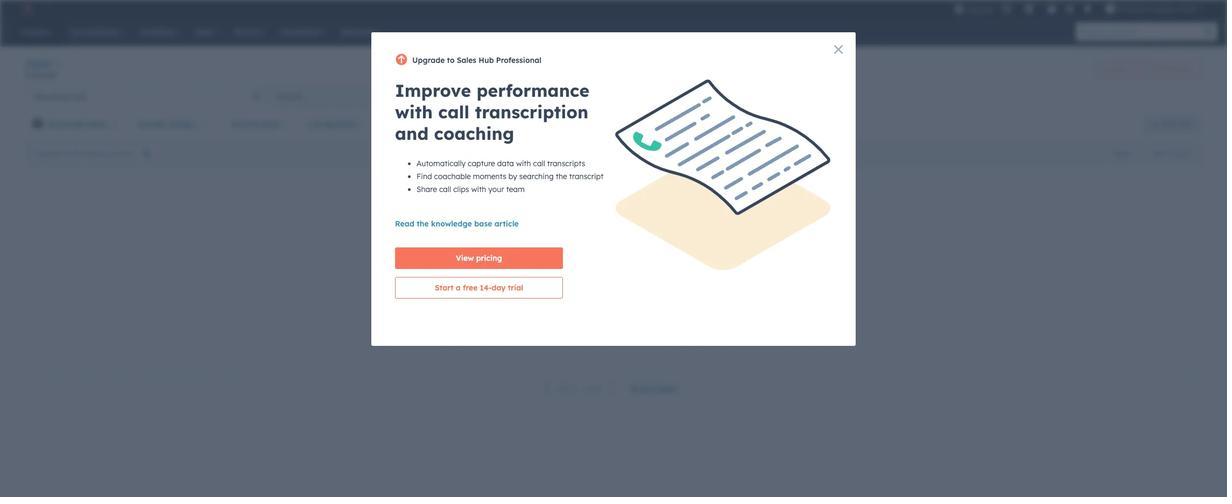 Task type: locate. For each thing, give the bounding box(es) containing it.
search image
[[1205, 28, 1212, 36]]

expecting to see a new item? try again in a few seconds as the system catches up.
[[385, 243, 609, 266]]

transcript
[[46, 119, 85, 129]]

to inside popup button
[[206, 119, 213, 129]]

1 vertical spatial the
[[598, 243, 609, 253]]

transcript available
[[46, 119, 122, 129]]

to right assigned
[[206, 119, 213, 129]]

matches
[[404, 220, 450, 233]]

view
[[551, 92, 568, 101], [1179, 120, 1192, 128]]

call left the analytics
[[1152, 65, 1163, 73]]

0 horizontal spatial all
[[277, 92, 285, 101]]

1 vertical spatial view
[[1179, 120, 1192, 128]]

2 activity from the left
[[231, 119, 260, 129]]

call analytics
[[1152, 65, 1192, 73]]

all calls button
[[268, 86, 510, 107]]

1 activity from the left
[[139, 119, 168, 129]]

1 calls from the left
[[70, 92, 86, 101]]

view for save
[[1179, 120, 1192, 128]]

1 horizontal spatial view
[[1179, 120, 1192, 128]]

calls right recorded
[[70, 92, 86, 101]]

the right for
[[472, 220, 489, 233]]

add
[[533, 92, 548, 101]]

1 horizontal spatial the
[[598, 243, 609, 253]]

advanced
[[395, 119, 432, 129]]

a
[[446, 243, 451, 253], [535, 243, 540, 253]]

export button
[[1105, 147, 1139, 161]]

Search call name or notes search field
[[29, 144, 159, 163]]

(2/5)
[[570, 92, 589, 101]]

hubspot image
[[19, 2, 32, 15]]

1 horizontal spatial calls
[[287, 92, 303, 101]]

next
[[582, 385, 600, 394]]

advanced filters (2) button
[[376, 114, 475, 135]]

catches
[[413, 256, 440, 266]]

calls inside button
[[70, 92, 86, 101]]

up.
[[442, 256, 453, 266]]

activity for activity assigned to
[[139, 119, 168, 129]]

calls for recorded calls
[[70, 92, 86, 101]]

calls inside 'button'
[[287, 92, 303, 101]]

call for call duration
[[307, 119, 322, 129]]

no
[[385, 220, 401, 233]]

provation design studio
[[1118, 4, 1197, 13]]

per
[[641, 385, 654, 394]]

to left "see"
[[423, 243, 430, 253]]

0 horizontal spatial calls
[[70, 92, 86, 101]]

1 vertical spatial call
[[307, 119, 322, 129]]

calls
[[70, 92, 86, 101], [287, 92, 303, 101]]

1 vertical spatial to
[[423, 243, 430, 253]]

1 vertical spatial all
[[505, 119, 514, 129]]

few
[[542, 243, 554, 253]]

menu
[[953, 0, 1214, 17]]

analytics
[[1165, 65, 1192, 73]]

25 per page
[[630, 385, 675, 394]]

columns
[[1167, 149, 1192, 157]]

a right "see"
[[446, 243, 451, 253]]

the right 'as'
[[598, 243, 609, 253]]

view right save
[[1179, 120, 1192, 128]]

provation
[[1118, 4, 1149, 13]]

0 horizontal spatial a
[[446, 243, 451, 253]]

calls
[[26, 57, 52, 71]]

call left duration
[[307, 119, 322, 129]]

seconds
[[557, 243, 586, 253]]

0 vertical spatial the
[[472, 220, 489, 233]]

prev
[[558, 385, 575, 394]]

edit columns button
[[1146, 147, 1199, 161]]

2 calls from the left
[[287, 92, 303, 101]]

view inside popup button
[[551, 92, 568, 101]]

calls for all calls
[[287, 92, 303, 101]]

all
[[277, 92, 285, 101], [505, 119, 514, 129]]

activity left date
[[231, 119, 260, 129]]

available
[[87, 119, 122, 129]]

0 vertical spatial all
[[277, 92, 285, 101]]

activity assigned to
[[139, 119, 213, 129]]

1 horizontal spatial all
[[505, 119, 514, 129]]

page
[[656, 385, 675, 394]]

1 horizontal spatial activity
[[231, 119, 260, 129]]

activity down recorded calls button at the left top
[[139, 119, 168, 129]]

to
[[206, 119, 213, 129], [423, 243, 430, 253]]

all right clear
[[505, 119, 514, 129]]

0 horizontal spatial to
[[206, 119, 213, 129]]

duration
[[324, 119, 357, 129]]

see
[[432, 243, 444, 253]]

upgrade
[[966, 5, 995, 14]]

the
[[472, 220, 489, 233], [598, 243, 609, 253]]

view inside button
[[1179, 120, 1192, 128]]

save view button
[[1143, 116, 1201, 133]]

call duration button
[[300, 114, 370, 135]]

activity
[[139, 119, 168, 129], [231, 119, 260, 129]]

calling icon button
[[997, 2, 1016, 16]]

1 horizontal spatial a
[[535, 243, 540, 253]]

1 horizontal spatial call
[[1152, 65, 1163, 73]]

filters
[[434, 119, 456, 129]]

recorded
[[34, 92, 68, 101]]

call inside banner
[[1152, 65, 1163, 73]]

call inside button
[[307, 119, 322, 129]]

try
[[491, 243, 502, 253]]

0 vertical spatial call
[[1152, 65, 1163, 73]]

0 horizontal spatial view
[[551, 92, 568, 101]]

all up date
[[277, 92, 285, 101]]

a right in
[[535, 243, 540, 253]]

1 horizontal spatial to
[[423, 243, 430, 253]]

provation design studio button
[[1099, 0, 1213, 17]]

0 vertical spatial view
[[551, 92, 568, 101]]

clear all
[[482, 119, 514, 129]]

calls up activity date popup button at the left of page
[[287, 92, 303, 101]]

0 horizontal spatial call
[[307, 119, 322, 129]]

call duration
[[307, 119, 357, 129]]

0 horizontal spatial activity
[[139, 119, 168, 129]]

add view (2/5)
[[533, 92, 589, 101]]

view right the add
[[551, 92, 568, 101]]

1 a from the left
[[446, 243, 451, 253]]

0 vertical spatial to
[[206, 119, 213, 129]]

prev button
[[537, 382, 579, 397]]

system
[[385, 256, 411, 266]]

call
[[1152, 65, 1163, 73], [307, 119, 322, 129]]

import
[[1105, 65, 1127, 73]]

import button
[[1096, 61, 1136, 78]]

all inside 'button'
[[277, 92, 285, 101]]



Task type: describe. For each thing, give the bounding box(es) containing it.
for
[[453, 220, 469, 233]]

the inside expecting to see a new item? try again in a few seconds as the system catches up.
[[598, 243, 609, 253]]

25 per page button
[[623, 379, 690, 400]]

as
[[588, 243, 596, 253]]

transcript available button
[[44, 114, 125, 135]]

activity assigned to button
[[132, 114, 218, 135]]

james peterson image
[[1106, 4, 1115, 13]]

studio
[[1176, 4, 1197, 13]]

current
[[492, 220, 531, 233]]

hubspot link
[[13, 2, 40, 15]]

settings image
[[1065, 5, 1075, 14]]

notifications image
[[1083, 5, 1093, 15]]

0 records
[[26, 71, 56, 79]]

calls banner
[[26, 56, 1201, 86]]

2 a from the left
[[535, 243, 540, 253]]

no matches for the current filters.
[[385, 220, 568, 233]]

edit columns
[[1153, 149, 1192, 157]]

date
[[262, 119, 279, 129]]

new
[[453, 243, 468, 253]]

help image
[[1047, 5, 1057, 15]]

assigned
[[170, 119, 203, 129]]

in
[[527, 243, 533, 253]]

activity for activity date
[[231, 119, 260, 129]]

edit
[[1153, 149, 1165, 157]]

help button
[[1043, 0, 1061, 17]]

activity date
[[231, 119, 279, 129]]

advanced filters (2)
[[395, 119, 468, 129]]

Search HubSpot search field
[[1076, 23, 1208, 41]]

all inside button
[[505, 119, 514, 129]]

save view
[[1162, 120, 1192, 128]]

view for add
[[551, 92, 568, 101]]

pagination navigation
[[537, 382, 623, 397]]

export
[[1112, 149, 1132, 157]]

all calls
[[277, 92, 303, 101]]

search button
[[1199, 23, 1218, 41]]

next button
[[579, 382, 623, 397]]

marketplaces image
[[1024, 5, 1034, 15]]

call analytics link
[[1143, 61, 1201, 78]]

upgrade image
[[954, 5, 964, 14]]

call for call analytics
[[1152, 65, 1163, 73]]

recorded calls button
[[26, 86, 268, 107]]

calls button
[[26, 56, 62, 72]]

activity date button
[[224, 114, 294, 135]]

recorded calls
[[34, 92, 86, 101]]

notifications button
[[1079, 0, 1097, 17]]

clear
[[482, 119, 502, 129]]

add view (2/5) button
[[515, 86, 602, 107]]

design
[[1151, 4, 1174, 13]]

item?
[[470, 243, 489, 253]]

again
[[504, 243, 524, 253]]

0 horizontal spatial the
[[472, 220, 489, 233]]

25
[[630, 385, 639, 394]]

expecting
[[385, 243, 421, 253]]

(2)
[[458, 119, 468, 129]]

save
[[1162, 120, 1177, 128]]

records
[[32, 71, 56, 79]]

menu containing provation design studio
[[953, 0, 1214, 17]]

0
[[26, 71, 30, 79]]

clear all button
[[475, 114, 521, 135]]

to inside expecting to see a new item? try again in a few seconds as the system catches up.
[[423, 243, 430, 253]]

calling icon image
[[1002, 4, 1011, 14]]

settings link
[[1063, 3, 1077, 14]]

marketplaces button
[[1018, 0, 1041, 17]]

filters.
[[535, 220, 568, 233]]



Task type: vqa. For each thing, say whether or not it's contained in the screenshot.
Close 'image'
no



